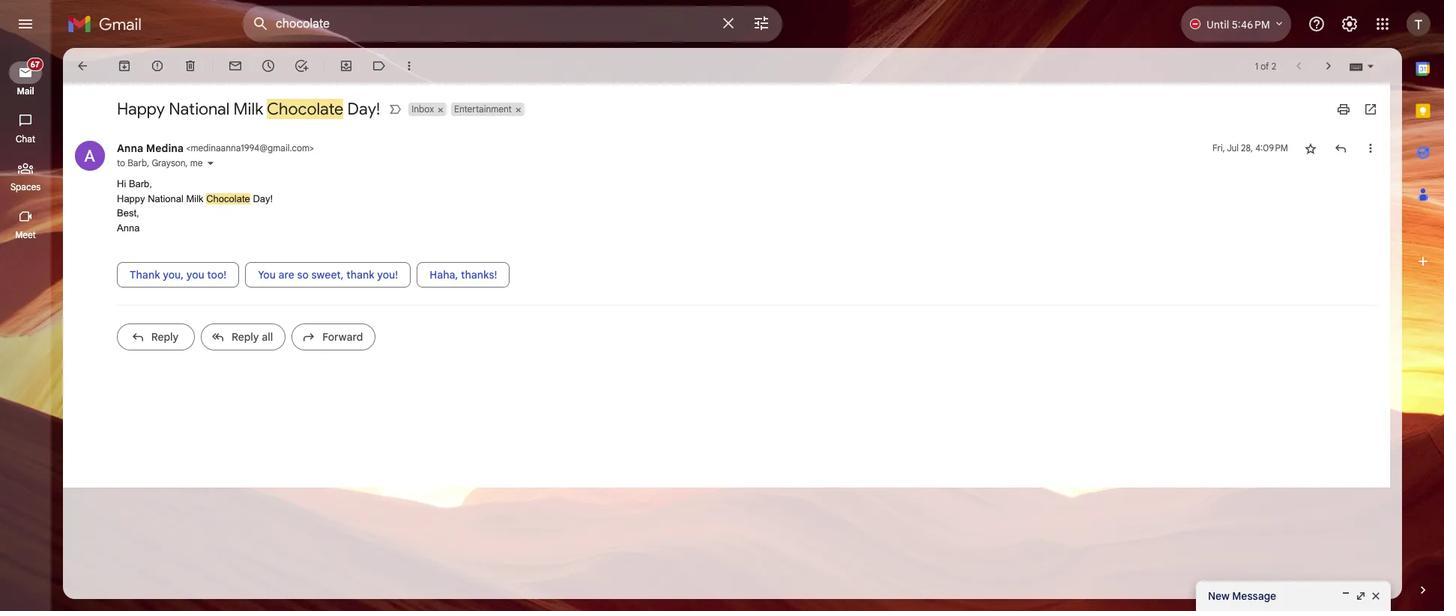 Task type: vqa. For each thing, say whether or not it's contained in the screenshot.
National to the bottom
yes



Task type: locate. For each thing, give the bounding box(es) containing it.
you are so sweet, thank you! button
[[245, 262, 411, 288]]

national up <
[[169, 99, 230, 119]]

chocolate
[[267, 99, 344, 119], [206, 193, 250, 204]]

not starred image
[[1304, 141, 1319, 156]]

archive image
[[117, 58, 132, 73]]

national
[[169, 99, 230, 119], [148, 193, 184, 204]]

1 vertical spatial day!
[[253, 193, 273, 204]]

, left me
[[186, 157, 188, 169]]

barb
[[128, 157, 147, 169]]

happy up medina
[[117, 99, 165, 119]]

haha, thanks! button
[[417, 262, 510, 288]]

add to tasks image
[[294, 58, 309, 73]]

1 , from the left
[[147, 157, 149, 169]]

1 vertical spatial chocolate
[[206, 193, 250, 204]]

forward link
[[292, 324, 376, 351]]

thank you, you too!
[[130, 268, 227, 282]]

medinaanna1994@gmail.com
[[191, 142, 310, 154]]

reply inside reply all link
[[232, 331, 259, 344]]

message
[[1233, 590, 1277, 604]]

fri, jul 28, 4:09 pm
[[1213, 142, 1289, 154]]

to
[[117, 157, 125, 169]]

happy national milk chocolate day!
[[117, 99, 380, 119]]

milk up medinaanna1994@gmail.com
[[234, 99, 263, 119]]

sweet,
[[312, 268, 344, 282]]

0 vertical spatial national
[[169, 99, 230, 119]]

new message
[[1209, 590, 1277, 604]]

day!
[[348, 99, 380, 119], [253, 193, 273, 204]]

happy up best,
[[117, 193, 145, 204]]

fri,
[[1213, 142, 1226, 154]]

2
[[1272, 60, 1277, 72]]

mark as unread image
[[228, 58, 243, 73]]

national inside the hi barb, happy national milk chocolate day! best, anna
[[148, 193, 184, 204]]

fri, jul 28, 4:09 pm cell
[[1213, 141, 1289, 156]]

spaces heading
[[0, 181, 51, 193]]

reply inside reply link
[[151, 331, 179, 344]]

Not starred checkbox
[[1304, 141, 1319, 156]]

anna down best,
[[117, 222, 140, 234]]

reply down you,
[[151, 331, 179, 344]]

inbox
[[412, 103, 434, 115]]

grayson
[[152, 157, 186, 169]]

milk
[[234, 99, 263, 119], [186, 193, 204, 204]]

search in mail image
[[247, 10, 274, 37]]

move to inbox image
[[339, 58, 354, 73]]

jul
[[1228, 142, 1239, 154]]

chocolate up the >
[[267, 99, 344, 119]]

0 vertical spatial milk
[[234, 99, 263, 119]]

settings image
[[1341, 15, 1359, 33]]

0 vertical spatial day!
[[348, 99, 380, 119]]

haha, thanks!
[[430, 268, 497, 282]]

2 anna from the top
[[117, 222, 140, 234]]

0 horizontal spatial day!
[[253, 193, 273, 204]]

you,
[[163, 268, 184, 282]]

reply all link
[[201, 324, 286, 351]]

select input tool image
[[1367, 60, 1376, 72]]

you
[[186, 268, 205, 282]]

2 reply from the left
[[232, 331, 259, 344]]

medina
[[146, 142, 184, 155]]

1
[[1256, 60, 1259, 72]]

anna
[[117, 142, 143, 155], [117, 222, 140, 234]]

1 horizontal spatial reply
[[232, 331, 259, 344]]

1 vertical spatial anna
[[117, 222, 140, 234]]

thank
[[130, 268, 160, 282]]

milk down me
[[186, 193, 204, 204]]

best,
[[117, 208, 139, 219]]

spaces
[[10, 181, 41, 193]]

main menu image
[[16, 15, 34, 33]]

entertainment
[[454, 103, 512, 115]]

1 of 2
[[1256, 60, 1277, 72]]

hi barb, happy national milk chocolate day! best, anna
[[117, 178, 273, 234]]

1 reply from the left
[[151, 331, 179, 344]]

2 happy from the top
[[117, 193, 145, 204]]

anna medina cell
[[117, 142, 314, 155]]

, left grayson
[[147, 157, 149, 169]]

labels image
[[372, 58, 387, 73]]

milk inside the hi barb, happy national milk chocolate day! best, anna
[[186, 193, 204, 204]]

you!
[[377, 268, 398, 282]]

are
[[279, 268, 295, 282]]

you
[[258, 268, 276, 282]]

delete image
[[183, 58, 198, 73]]

tab list
[[1403, 48, 1445, 558]]

day! down labels 'image'
[[348, 99, 380, 119]]

navigation
[[0, 48, 52, 612]]

day! down medinaanna1994@gmail.com
[[253, 193, 273, 204]]

0 horizontal spatial reply
[[151, 331, 179, 344]]

close image
[[1371, 591, 1383, 603]]

0 vertical spatial anna
[[117, 142, 143, 155]]

1 vertical spatial milk
[[186, 193, 204, 204]]

0 horizontal spatial chocolate
[[206, 193, 250, 204]]

1 horizontal spatial ,
[[186, 157, 188, 169]]

4:09 pm
[[1256, 142, 1289, 154]]

national down the barb,
[[148, 193, 184, 204]]

anna up barb
[[117, 142, 143, 155]]

reply left all
[[232, 331, 259, 344]]

1 vertical spatial happy
[[117, 193, 145, 204]]

0 horizontal spatial ,
[[147, 157, 149, 169]]

navigation containing mail
[[0, 48, 52, 612]]

0 vertical spatial happy
[[117, 99, 165, 119]]

0 horizontal spatial milk
[[186, 193, 204, 204]]

>
[[310, 142, 314, 154]]

1 vertical spatial national
[[148, 193, 184, 204]]

67 link
[[9, 58, 43, 84]]

haha,
[[430, 268, 458, 282]]

more image
[[402, 58, 417, 73]]

me
[[190, 157, 203, 169]]

chocolate down show details icon
[[206, 193, 250, 204]]

reply
[[151, 331, 179, 344], [232, 331, 259, 344]]

,
[[147, 157, 149, 169], [186, 157, 188, 169]]

snooze image
[[261, 58, 276, 73]]

show details image
[[206, 159, 215, 168]]

happy
[[117, 99, 165, 119], [117, 193, 145, 204]]

1 horizontal spatial chocolate
[[267, 99, 344, 119]]



Task type: describe. For each thing, give the bounding box(es) containing it.
thank
[[346, 268, 375, 282]]

meet
[[15, 229, 36, 241]]

so
[[297, 268, 309, 282]]

thank you, you too! button
[[117, 262, 239, 288]]

reply for reply
[[151, 331, 179, 344]]

2 , from the left
[[186, 157, 188, 169]]

forward
[[323, 331, 363, 344]]

1 horizontal spatial milk
[[234, 99, 263, 119]]

all
[[262, 331, 273, 344]]

Search in mail search field
[[243, 6, 783, 42]]

advanced search options image
[[747, 8, 777, 38]]

too!
[[207, 268, 227, 282]]

Search in mail text field
[[276, 16, 711, 31]]

entertainment button
[[451, 103, 514, 116]]

reply link
[[117, 324, 195, 351]]

report spam image
[[150, 58, 165, 73]]

barb,
[[129, 178, 152, 190]]

to barb , grayson , me
[[117, 157, 203, 169]]

of
[[1261, 60, 1270, 72]]

1 happy from the top
[[117, 99, 165, 119]]

chat heading
[[0, 133, 51, 145]]

pop out image
[[1356, 591, 1368, 603]]

0 vertical spatial chocolate
[[267, 99, 344, 119]]

67
[[30, 59, 40, 70]]

thanks!
[[461, 268, 497, 282]]

day! inside the hi barb, happy national milk chocolate day! best, anna
[[253, 193, 273, 204]]

1 horizontal spatial day!
[[348, 99, 380, 119]]

clear search image
[[714, 8, 744, 38]]

gmail image
[[67, 9, 149, 39]]

happy inside the hi barb, happy national milk chocolate day! best, anna
[[117, 193, 145, 204]]

you are so sweet, thank you!
[[258, 268, 398, 282]]

anna inside the hi barb, happy national milk chocolate day! best, anna
[[117, 222, 140, 234]]

anna medina < medinaanna1994@gmail.com >
[[117, 142, 314, 155]]

inbox button
[[409, 103, 436, 116]]

mail
[[17, 85, 34, 97]]

chat
[[16, 133, 35, 145]]

<
[[186, 142, 191, 154]]

new
[[1209, 590, 1230, 604]]

back to search results image
[[75, 58, 90, 73]]

1 anna from the top
[[117, 142, 143, 155]]

chocolate inside the hi barb, happy national milk chocolate day! best, anna
[[206, 193, 250, 204]]

mail heading
[[0, 85, 51, 97]]

reply for reply all
[[232, 331, 259, 344]]

minimize image
[[1341, 591, 1353, 603]]

older image
[[1322, 58, 1337, 73]]

meet heading
[[0, 229, 51, 241]]

hi
[[117, 178, 126, 190]]

reply all
[[232, 331, 273, 344]]

28,
[[1242, 142, 1254, 154]]

support image
[[1308, 15, 1326, 33]]



